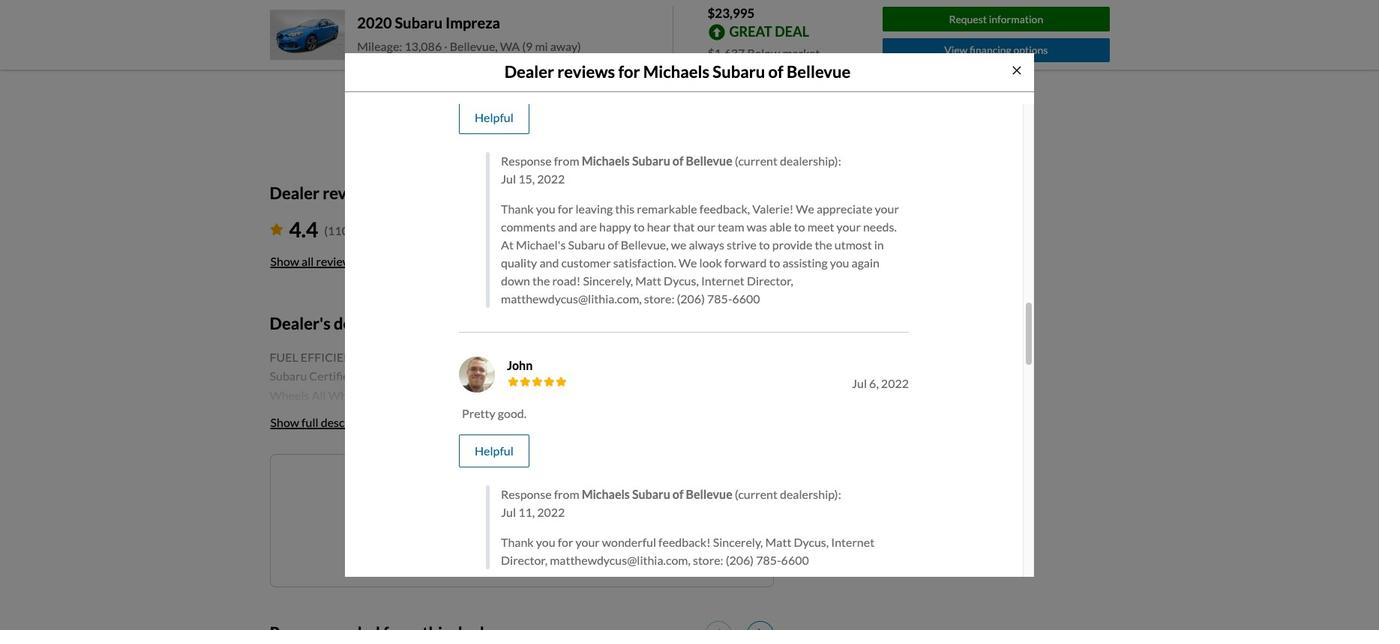 Task type: vqa. For each thing, say whether or not it's contained in the screenshot.
plus square image inside When does my pre-qualification expire? button
no



Task type: describe. For each thing, give the bounding box(es) containing it.
with
[[669, 504, 701, 518]]

wa inside '2020 subaru impreza mileage: 13,086 · bellevue, wa (9 mi away)'
[[500, 39, 520, 54]]

j501sfl311.
[[563, 504, 632, 518]]

matthewdycus@lithia.com, inside thank you for leaving this remarkable feedback, valerie! we appreciate your comments and are happy to hear that our team was able to meet your needs. at michael's subaru of bellevue, we always strive to provide the utmost in quality and customer satisfaction. we look forward to assisting you again down the road!    sincerely,  matt dycus, internet director, matthewdycus@lithia.com, store: (206) 785-6600
[[501, 292, 642, 306]]

(425) 620-2831
[[357, 22, 440, 36]]

exterior inside all wheel drive  heated driver seat  back-up camera  satellite radio  ipod/mp3 input. subaru sport with ocean blue pearl exterior and black interior features a 4 cylinder engine with 152 hp at 6000 rpm*.
[[388, 427, 430, 441]]

one
[[601, 481, 621, 495]]

0 vertical spatial trim
[[601, 600, 623, 614]]

option
[[334, 446, 381, 460]]

to down provide
[[769, 256, 780, 270]]

620-
[[387, 22, 412, 36]]

(206) inside thank you for your wonderful feedback!          sincerely,  matt dycus, internet director, matthewdycus@lithia.com, store: (206) 785-6600
[[726, 553, 754, 568]]

2020 subaru impreza image
[[270, 10, 345, 60]]

of down w/compass
[[478, 481, 489, 495]]

hp
[[726, 427, 742, 441]]

all inside all wheel drive  heated driver seat  back-up camera  satellite radio  ipod/mp3 input. subaru sport with ocean blue pearl exterior and black interior features a 4 cylinder engine with 152 hp at 6000 rpm*.
[[755, 388, 770, 403]]

2 helpful button from the top
[[459, 435, 529, 468]]

siriusxm
[[550, 561, 598, 575]]

1 vertical spatial engine
[[618, 619, 653, 631]]

jul for response from michaels subaru of bellevue (current dealership): jul 11, 2022
[[501, 505, 516, 520]]

at
[[744, 427, 755, 441]]

strive
[[727, 238, 757, 252]]

automatic
[[592, 542, 647, 556]]

view
[[944, 44, 968, 57]]

collision
[[650, 542, 695, 556]]

6600 inside thank you for your wonderful feedback!          sincerely,  matt dycus, internet director, matthewdycus@lithia.com, store: (206) 785-6600
[[781, 553, 809, 568]]

tray
[[470, 504, 492, 518]]

of inside the response from michaels subaru of bellevue (current dealership): jul 11, 2022
[[673, 487, 684, 502]]

hear
[[647, 220, 671, 234]]

fuel
[[270, 350, 298, 364]]

rpm*.
[[300, 446, 332, 460]]

john
[[507, 358, 533, 373]]

all
[[302, 255, 314, 269]]

weather
[[270, 484, 316, 499]]

data
[[550, 619, 573, 631]]

away)
[[550, 39, 581, 54]]

applique
[[646, 446, 693, 460]]

of inside thank you for leaving this remarkable feedback, valerie! we appreciate your comments and are happy to hear that our team was able to meet your needs. at michael's subaru of bellevue, we always strive to provide the utmost in quality and customer satisfaction. we look forward to assisting you again down the road!    sincerely,  matt dycus, internet director, matthewdycus@lithia.com, store: (206) 785-6600
[[608, 238, 618, 252]]

at
[[501, 238, 514, 252]]

to right trial
[[537, 561, 548, 575]]

director, inside thank you for leaving this remarkable feedback, valerie! we appreciate your comments and are happy to hear that our team was able to meet your needs. at michael's subaru of bellevue, we always strive to provide the utmost in quality and customer satisfaction. we look forward to assisting you again down the road!    sincerely,  matt dycus, internet director, matthewdycus@lithia.com, store: (206) 785-6600
[[747, 274, 793, 288]]

0 horizontal spatial dimming
[[370, 465, 418, 479]]

scroll right image
[[758, 628, 765, 631]]

trial
[[513, 561, 535, 575]]

vehicles
[[347, 523, 391, 537]]

input.
[[666, 408, 697, 422]]

dealer website link
[[357, 88, 774, 106]]

0 vertical spatial description
[[334, 314, 417, 334]]

(110
[[324, 224, 349, 238]]

jul 6, 2022
[[852, 376, 909, 391]]

0 horizontal spatial included
[[270, 580, 314, 595]]

is
[[406, 561, 415, 575]]

features
[[527, 427, 571, 441]]

black inside all wheel drive  heated driver seat  back-up camera  satellite radio  ipod/mp3 input. subaru sport with ocean blue pearl exterior and black interior features a 4 cylinder engine with 152 hp at 6000 rpm*.
[[454, 427, 483, 441]]

0 horizontal spatial this
[[578, 481, 598, 495]]

popular inside popular package #1 rear bumper applique  part number e771sfl000  auto-dimming mirror w/compass & homelink  part number h501ssg304  all- weather floor liners  part number j501sfl110  auto-dimming exterior mirror w/approach light  part number j201sfl003  cargo tray  part number j501sfl311.
[[444, 446, 499, 460]]

hwy/27
[[408, 350, 450, 364]]

number down bumper
[[613, 465, 654, 479]]

provide
[[772, 238, 813, 252]]

from for jul 15, 2022
[[554, 154, 579, 168]]

up inside all wheel drive  heated driver seat  back-up camera  satellite radio  ipod/mp3 input. subaru sport with ocean blue pearl exterior and black interior features a 4 cylinder engine with 152 hp at 6000 rpm*.
[[471, 408, 486, 422]]

description inside show full description button
[[321, 415, 380, 430]]

7-
[[554, 580, 565, 595]]

086!
[[451, 369, 476, 384]]

confidence
[[270, 523, 347, 537]]

pearl inside fuel efficient 36 mpg hwy/27 mpg city! ocean blue pearl exterior and black interior. subaru certified  great miles 13 086! heated seats  ipod/mp3 input  satellite radio  aluminum wheels  all wheel drive  popular package #1  back-up camera
[[573, 350, 601, 364]]

website
[[395, 89, 436, 103]]

#1 inside fuel efficient 36 mpg hwy/27 mpg city! ocean blue pearl exterior and black interior. subaru certified  great miles 13 086! heated seats  ipod/mp3 input  satellite radio  aluminum wheels  all wheel drive  popular package #1  back-up camera
[[511, 388, 525, 403]]

bellevue for response from michaels subaru of bellevue (current dealership): jul 11, 2022
[[686, 487, 733, 502]]

internet inside thank you for your wonderful feedback!          sincerely,  matt dycus, internet director, matthewdycus@lithia.com, store: (206) 785-6600
[[831, 535, 875, 550]]

popular package #1 rear bumper applique  part number e771sfl000  auto-dimming mirror w/compass & homelink  part number h501ssg304  all- weather floor liners  part number j501sfl110  auto-dimming exterior mirror w/approach light  part number j201sfl003  cargo tray  part number j501sfl311.
[[270, 446, 761, 518]]

thank for thank you for your wonderful feedback!          sincerely,  matt dycus, internet director, matthewdycus@lithia.com, store: (206) 785-6600
[[501, 535, 534, 550]]

matt inside thank you for leaving this remarkable feedback, valerie! we appreciate your comments and are happy to hear that our team was able to meet your needs. at michael's subaru of bellevue, we always strive to provide the utmost in quality and customer satisfaction. we look forward to assisting you again down the road!    sincerely,  matt dycus, internet director, matthewdycus@lithia.com, store: (206) 785-6600
[[635, 274, 662, 288]]

blue inside fuel efficient 36 mpg hwy/27 mpg city! ocean blue pearl exterior and black interior. subaru certified  great miles 13 086! heated seats  ipod/mp3 input  satellite radio  aluminum wheels  all wheel drive  popular package #1  back-up camera
[[547, 350, 571, 364]]

for for michaels
[[618, 62, 640, 82]]

2020 subaru impreza mileage: 13,086 · bellevue, wa (9 mi away)
[[357, 14, 581, 54]]

6,
[[869, 376, 879, 391]]

1 horizontal spatial great
[[729, 23, 772, 40]]

number up all-
[[720, 446, 761, 460]]

for inside horsepower calculations based on trim engine configuration. fuel economy calculations based on original manufacturer data for trim engine configuration. pleas
[[575, 619, 591, 631]]

000-
[[616, 580, 641, 595]]

package inside popular package #1 rear bumper applique  part number e771sfl000  auto-dimming mirror w/compass & homelink  part number h501ssg304  all- weather floor liners  part number j501sfl110  auto-dimming exterior mirror w/approach light  part number j201sfl003  cargo tray  part number j501sfl311.
[[501, 446, 556, 460]]

152-
[[456, 523, 481, 537]]

1 mpg from the left
[[378, 350, 406, 364]]

pretty
[[462, 406, 496, 421]]

(current for feedback,
[[735, 154, 778, 168]]

number up inspection
[[519, 504, 560, 518]]

email
[[498, 523, 527, 537]]

of down the $1,637 below market
[[768, 62, 784, 82]]

0 vertical spatial calculations
[[487, 600, 550, 614]]

dealership): for response from michaels subaru of bellevue (current dealership): jul 11, 2022
[[780, 487, 841, 502]]

floor
[[319, 484, 347, 499]]

and inside fuel efficient 36 mpg hwy/27 mpg city! ocean blue pearl exterior and black interior. subaru certified  great miles 13 086! heated seats  ipod/mp3 input  satellite radio  aluminum wheels  all wheel drive  popular package #1  back-up camera
[[647, 350, 667, 364]]

pearl inside all wheel drive  heated driver seat  back-up camera  satellite radio  ipod/mp3 input. subaru sport with ocean blue pearl exterior and black interior features a 4 cylinder engine with 152 hp at 6000 rpm*.
[[358, 427, 385, 441]]

michaels subaru of bellevue image
[[271, 0, 343, 46]]

seats
[[520, 369, 548, 384]]

subaru inside all wheel drive  heated driver seat  back-up camera  satellite radio  ipod/mp3 input. subaru sport with ocean blue pearl exterior and black interior features a 4 cylinder engine with 152 hp at 6000 rpm*.
[[699, 408, 736, 422]]

1 vertical spatial calculations
[[320, 619, 382, 631]]

michaels for jul 11, 2022
[[582, 487, 630, 502]]

0 vertical spatial your
[[875, 202, 899, 216]]

to down must at the left of the page
[[389, 542, 400, 556]]

a inside all wheel drive  heated driver seat  back-up camera  satellite radio  ipod/mp3 input. subaru sport with ocean blue pearl exterior and black interior features a 4 cylinder engine with 152 hp at 6000 rpm*.
[[574, 427, 580, 441]]

carfax
[[343, 580, 381, 595]]

must
[[393, 523, 419, 537]]

original
[[433, 619, 473, 631]]

for for leaving
[[558, 202, 573, 216]]

mileage:
[[357, 39, 402, 54]]

w/approach
[[684, 484, 748, 499]]

cargo
[[435, 504, 467, 518]]

plus
[[496, 542, 518, 556]]

785- inside thank you for your wonderful feedback!          sincerely,  matt dycus, internet director, matthewdycus@lithia.com, store: (206) 785-6600
[[756, 553, 781, 568]]

back- inside all wheel drive  heated driver seat  back-up camera  satellite radio  ipod/mp3 input. subaru sport with ocean blue pearl exterior and black interior features a 4 cylinder engine with 152 hp at 6000 rpm*.
[[441, 408, 471, 422]]

subscription
[[321, 542, 387, 556]]

part up email
[[495, 504, 517, 518]]

drive inside all wheel drive  heated driver seat  back-up camera  satellite radio  ipod/mp3 input. subaru sport with ocean blue pearl exterior and black interior features a 4 cylinder engine with 152 hp at 6000 rpm*.
[[306, 408, 336, 422]]

history
[[424, 580, 464, 595]]

1 horizontal spatial available
[[679, 523, 726, 537]]

0 vertical spatial included
[[417, 561, 462, 575]]

sincerely, inside thank you for your wonderful feedback!          sincerely,  matt dycus, internet director, matthewdycus@lithia.com, store: (206) 785-6600
[[713, 535, 763, 550]]

subaru inside fuel efficient 36 mpg hwy/27 mpg city! ocean blue pearl exterior and black interior. subaru certified  great miles 13 086! heated seats  ipod/mp3 input  satellite radio  aluminum wheels  all wheel drive  popular package #1  back-up camera
[[270, 369, 307, 384]]

response from michaels subaru of bellevue (current dealership): jul 15, 2022
[[501, 154, 841, 186]]

(206) inside thank you for leaving this remarkable feedback, valerie! we appreciate your comments and are happy to hear that our team was able to meet your needs. at michael's subaru of bellevue, we always strive to provide the utmost in quality and customer satisfaction. we look forward to assisting you again down the road!    sincerely,  matt dycus, internet director, matthewdycus@lithia.com, store: (206) 785-6600
[[677, 292, 705, 306]]

satellite inside fuel efficient 36 mpg hwy/27 mpg city! ocean blue pearl exterior and black interior. subaru certified  great miles 13 086! heated seats  ipod/mp3 input  satellite radio  aluminum wheels  all wheel drive  popular package #1  back-up camera
[[637, 369, 680, 384]]

full
[[302, 415, 318, 430]]

0 vertical spatial engine
[[625, 600, 661, 614]]

again
[[852, 256, 880, 270]]

quality
[[501, 256, 537, 270]]

fuel
[[738, 600, 760, 614]]

1 vertical spatial 2022
[[881, 376, 909, 391]]

4
[[582, 427, 589, 441]]

camera inside fuel efficient 36 mpg hwy/27 mpg city! ocean blue pearl exterior and black interior. subaru certified  great miles 13 086! heated seats  ipod/mp3 input  satellite radio  aluminum wheels  all wheel drive  popular package #1  back-up camera
[[575, 388, 616, 403]]

ipod/mp3 inside fuel efficient 36 mpg hwy/27 mpg city! ocean blue pearl exterior and black interior. subaru certified  great miles 13 086! heated seats  ipod/mp3 input  satellite radio  aluminum wheels  all wheel drive  popular package #1  back-up camera
[[551, 369, 604, 384]]

15,
[[518, 172, 535, 186]]

1 vertical spatial you
[[830, 256, 849, 270]]

1 vertical spatial dimming
[[550, 484, 598, 499]]

and down michael's
[[540, 256, 559, 270]]

number up 'cargo'
[[408, 484, 449, 499]]

show full description
[[270, 415, 380, 430]]

email me button
[[396, 515, 648, 545]]

coverage
[[270, 600, 317, 614]]

1 vertical spatial jul
[[852, 376, 867, 391]]

drive inside fuel efficient 36 mpg hwy/27 mpg city! ocean blue pearl exterior and black interior. subaru certified  great miles 13 086! heated seats  ipod/mp3 input  satellite radio  aluminum wheels  all wheel drive  popular package #1  back-up camera
[[365, 388, 394, 403]]

jul for response from michaels subaru of bellevue (current dealership): jul 15, 2022
[[501, 172, 516, 186]]

this inside thank you for leaving this remarkable feedback, valerie! we appreciate your comments and are happy to hear that our team was able to meet your needs. at michael's subaru of bellevue, we always strive to provide the utmost in quality and customer satisfaction. we look forward to assisting you again down the road!    sincerely,  matt dycus, internet director, matthewdycus@lithia.com, store: (206) 785-6600
[[615, 202, 635, 216]]

happy
[[599, 220, 631, 234]]

se
[[394, 44, 407, 58]]

j201sfl003
[[367, 504, 433, 518]]

785- inside thank you for leaving this remarkable feedback, valerie! we appreciate your comments and are happy to hear that our team was able to meet your needs. at michael's subaru of bellevue, we always strive to provide the utmost in quality and customer satisfaction. we look forward to assisting you again down the road!    sincerely,  matt dycus, internet director, matthewdycus@lithia.com, store: (206) 785-6600
[[707, 292, 732, 306]]

reviews for dealer reviews
[[323, 183, 380, 203]]

h501ssg304
[[657, 465, 729, 479]]

sincerely, inside thank you for leaving this remarkable feedback, valerie! we appreciate your comments and are happy to hear that our team was able to meet your needs. at michael's subaru of bellevue, we always strive to provide the utmost in quality and customer satisfaction. we look forward to assisting you again down the road!    sincerely,  matt dycus, internet director, matthewdycus@lithia.com, store: (206) 785-6600
[[583, 274, 633, 288]]

w/compass
[[458, 465, 519, 479]]

j501sfl110
[[452, 484, 518, 499]]

dealer for dealer reviews
[[270, 183, 319, 203]]

show all reviews button
[[270, 246, 358, 279]]

vehicle
[[383, 580, 422, 595]]

with down input.
[[677, 427, 700, 441]]

subaru inside '2020 subaru impreza mileage: 13,086 · bellevue, wa (9 mi away)'
[[395, 14, 443, 32]]

store: inside thank you for your wonderful feedback!          sincerely,  matt dycus, internet director, matthewdycus@lithia.com, store: (206) 785-6600
[[693, 553, 723, 568]]

part up one
[[588, 465, 611, 479]]

1 vertical spatial mirror
[[646, 484, 681, 499]]

part down 152
[[695, 446, 718, 460]]

1 vertical spatial available
[[505, 580, 551, 595]]

0 horizontal spatial on
[[418, 619, 431, 631]]

1 vertical spatial configuration.
[[655, 619, 728, 631]]

98007
[[558, 44, 592, 58]]

great deal
[[729, 23, 809, 40]]

1 horizontal spatial on
[[585, 600, 599, 614]]

of inside response from michaels subaru of bellevue (current dealership): jul 15, 2022
[[673, 154, 684, 168]]

back- inside fuel efficient 36 mpg hwy/27 mpg city! ocean blue pearl exterior and black interior. subaru certified  great miles 13 086! heated seats  ipod/mp3 input  satellite radio  aluminum wheels  all wheel drive  popular package #1  back-up camera
[[527, 388, 557, 403]]

reviews inside 'button'
[[316, 255, 357, 269]]

black inside fuel efficient 36 mpg hwy/27 mpg city! ocean blue pearl exterior and black interior. subaru certified  great miles 13 086! heated seats  ipod/mp3 input  satellite radio  aluminum wheels  all wheel drive  popular package #1  back-up camera
[[669, 350, 698, 364]]

0 vertical spatial michaels
[[643, 62, 710, 82]]

bellevue, right ,
[[485, 44, 533, 58]]

director, inside thank you for your wonderful feedback!          sincerely,  matt dycus, internet director, matthewdycus@lithia.com, store: (206) 785-6600
[[501, 553, 548, 568]]

year/100
[[565, 580, 613, 595]]

radio inside fuel efficient 36 mpg hwy/27 mpg city! ocean blue pearl exterior and black interior. subaru certified  great miles 13 086! heated seats  ipod/mp3 input  satellite radio  aluminum wheels  all wheel drive  popular package #1  back-up camera
[[682, 369, 713, 384]]

&
[[521, 465, 530, 479]]

with down the "free"
[[319, 600, 343, 614]]

feedback,
[[700, 202, 750, 216]]

1 vertical spatial auto-
[[520, 484, 551, 499]]

leaving
[[576, 202, 613, 216]]

4.4 (110 reviews)
[[289, 217, 395, 243]]

satellite
[[601, 561, 643, 575]]

to right "able" at the top of the page
[[794, 220, 805, 234]]

6000
[[270, 446, 297, 460]]

mile
[[641, 580, 663, 595]]

dealer reviews for michaels subaru of bellevue dialog
[[345, 0, 1034, 595]]

to down the was
[[759, 238, 770, 252]]

dealership): for response from michaels subaru of bellevue (current dealership): jul 15, 2022
[[780, 154, 841, 168]]

$23,995
[[708, 5, 755, 21]]



Task type: locate. For each thing, give the bounding box(es) containing it.
2022
[[537, 172, 565, 186], [881, 376, 909, 391], [537, 505, 565, 520]]

michaels inside response from michaels subaru of bellevue (current dealership): jul 15, 2022
[[582, 154, 630, 168]]

0 vertical spatial camera
[[575, 388, 616, 403]]

horsepower calculations based on trim engine configuration. fuel economy calculations based on original manufacturer data for trim engine configuration. pleas
[[270, 600, 764, 631]]

of down happy
[[608, 238, 618, 252]]

1 horizontal spatial your
[[837, 220, 861, 234]]

1 vertical spatial michaels
[[582, 154, 630, 168]]

bellevue, down impreza
[[450, 39, 498, 54]]

internet inside thank you for leaving this remarkable feedback, valerie! we appreciate your comments and are happy to hear that our team was able to meet your needs. at michael's subaru of bellevue, we always strive to provide the utmost in quality and customer satisfaction. we look forward to assisting you again down the road!    sincerely,  matt dycus, internet director, matthewdycus@lithia.com, store: (206) 785-6600
[[701, 274, 745, 288]]

1 vertical spatial exterior
[[388, 427, 430, 441]]

subaru up wheels
[[270, 369, 307, 384]]

1 vertical spatial dycus,
[[794, 535, 829, 550]]

2 from from the top
[[554, 487, 579, 502]]

wheel down wheels
[[270, 408, 304, 422]]

2022 right 15,
[[537, 172, 565, 186]]

2 show from the top
[[270, 415, 299, 430]]

0 vertical spatial this
[[615, 202, 635, 216]]

trim down year/100 on the left of page
[[593, 619, 615, 631]]

1 vertical spatial blue
[[332, 427, 356, 441]]

1 vertical spatial dealership):
[[780, 487, 841, 502]]

for inside thank you for your wonderful feedback!          sincerely,  matt dycus, internet director, matthewdycus@lithia.com, store: (206) 785-6600
[[558, 535, 573, 550]]

month
[[475, 561, 511, 575]]

jul up email
[[501, 505, 516, 520]]

response for 11,
[[501, 487, 552, 502]]

trim
[[601, 600, 623, 614], [593, 619, 615, 631]]

bumper
[[601, 446, 643, 460]]

bellevue, inside thank you for leaving this remarkable feedback, valerie! we appreciate your comments and are happy to hear that our team was able to meet your needs. at michael's subaru of bellevue, we always strive to provide the utmost in quality and customer satisfaction. we look forward to assisting you again down the road!    sincerely,  matt dycus, internet director, matthewdycus@lithia.com, store: (206) 785-6600
[[621, 238, 669, 252]]

reviews inside dialog
[[557, 62, 615, 82]]

ocean inside all wheel drive  heated driver seat  back-up camera  satellite radio  ipod/mp3 input. subaru sport with ocean blue pearl exterior and black interior features a 4 cylinder engine with 152 hp at 6000 rpm*.
[[295, 427, 330, 441]]

show
[[270, 255, 299, 269], [270, 415, 299, 430]]

1 vertical spatial ocean
[[295, 427, 330, 441]]

reviews for dealer reviews for michaels subaru of bellevue
[[557, 62, 615, 82]]

0 vertical spatial satellite
[[637, 369, 680, 384]]

0 horizontal spatial back-
[[441, 408, 471, 422]]

show full description button
[[270, 406, 381, 439]]

vehicles must pass a 152-point inspection  additional coverages available  one- year trial subscription to starlink safety plus package with automatic collision notification 24/7 roadside assistance is included  3-month trial to siriusxm satellite radio programming included  free carfax vehicle history report available  7-year/100 000-mile powertrain coverage with $0 deductible
[[270, 523, 760, 614]]

0 vertical spatial black
[[669, 350, 698, 364]]

1 horizontal spatial based
[[552, 600, 583, 614]]

and up input.
[[647, 350, 667, 364]]

from for jul 11, 2022
[[554, 487, 579, 502]]

0 horizontal spatial black
[[454, 427, 483, 441]]

6600 down forward
[[732, 292, 760, 306]]

engine
[[625, 600, 661, 614], [618, 619, 653, 631]]

2 vertical spatial your
[[576, 535, 600, 550]]

1 helpful button from the top
[[459, 101, 529, 134]]

0 vertical spatial auto-
[[340, 465, 370, 479]]

thank inside thank you for leaving this remarkable feedback, valerie! we appreciate your comments and are happy to hear that our team was able to meet your needs. at michael's subaru of bellevue, we always strive to provide the utmost in quality and customer satisfaction. we look forward to assisting you again down the road!    sincerely,  matt dycus, internet director, matthewdycus@lithia.com, store: (206) 785-6600
[[501, 202, 534, 216]]

1 dealership): from the top
[[780, 154, 841, 168]]

jul
[[501, 172, 516, 186], [852, 376, 867, 391], [501, 505, 516, 520]]

1 horizontal spatial ocean
[[510, 350, 545, 364]]

2020
[[357, 14, 392, 32]]

camera
[[575, 388, 616, 403], [489, 408, 530, 422]]

your up siriusxm
[[576, 535, 600, 550]]

up inside fuel efficient 36 mpg hwy/27 mpg city! ocean blue pearl exterior and black interior. subaru certified  great miles 13 086! heated seats  ipod/mp3 input  satellite radio  aluminum wheels  all wheel drive  popular package #1  back-up camera
[[557, 388, 572, 403]]

additional
[[567, 523, 622, 537]]

0 horizontal spatial based
[[384, 619, 415, 631]]

all up sport on the bottom of the page
[[755, 388, 770, 403]]

heated up option
[[338, 408, 377, 422]]

bellevue, inside '2020 subaru impreza mileage: 13,086 · bellevue, wa (9 mi away)'
[[450, 39, 498, 54]]

engine
[[639, 427, 674, 441]]

0 vertical spatial matt
[[635, 274, 662, 288]]

jul left 15,
[[501, 172, 516, 186]]

2022 inside the response from michaels subaru of bellevue (current dealership): jul 11, 2022
[[537, 505, 565, 520]]

0 horizontal spatial pearl
[[358, 427, 385, 441]]

0 vertical spatial available
[[679, 523, 726, 537]]

me for email
[[529, 523, 545, 537]]

on
[[585, 600, 599, 614], [418, 619, 431, 631]]

scroll left image
[[714, 628, 720, 631]]

0 vertical spatial store:
[[644, 292, 675, 306]]

subaru inside thank you for leaving this remarkable feedback, valerie! we appreciate your comments and are happy to hear that our team was able to meet your needs. at michael's subaru of bellevue, we always strive to provide the utmost in quality and customer satisfaction. we look forward to assisting you again down the road!    sincerely,  matt dycus, internet director, matthewdycus@lithia.com, store: (206) 785-6600
[[568, 238, 605, 252]]

0 horizontal spatial dealer
[[270, 183, 319, 203]]

dycus,
[[664, 274, 699, 288], [794, 535, 829, 550]]

me down w/compass
[[459, 481, 476, 495]]

0 vertical spatial up
[[557, 388, 572, 403]]

starlink
[[402, 542, 458, 556]]

0 horizontal spatial auto-
[[340, 465, 370, 479]]

me for notify
[[459, 481, 476, 495]]

on left original
[[418, 619, 431, 631]]

like
[[557, 481, 576, 495]]

2022 for response from michaels subaru of bellevue (current dealership): jul 15, 2022
[[537, 172, 565, 186]]

dealer reviews
[[270, 183, 380, 203]]

6600 inside thank you for leaving this remarkable feedback, valerie! we appreciate your comments and are happy to hear that our team was able to meet your needs. at michael's subaru of bellevue, we always strive to provide the utmost in quality and customer satisfaction. we look forward to assisting you again down the road!    sincerely,  matt dycus, internet director, matthewdycus@lithia.com, store: (206) 785-6600
[[732, 292, 760, 306]]

$1,637
[[708, 45, 745, 60]]

included up the 'history'
[[417, 561, 462, 575]]

reviews up 4.4 (110 reviews)
[[323, 183, 380, 203]]

1 vertical spatial thank
[[501, 535, 534, 550]]

in
[[874, 238, 884, 252]]

you for response from michaels subaru of bellevue (current dealership): jul 11, 2022
[[536, 535, 555, 550]]

heated inside fuel efficient 36 mpg hwy/27 mpg city! ocean blue pearl exterior and black interior. subaru certified  great miles 13 086! heated seats  ipod/mp3 input  satellite radio  aluminum wheels  all wheel drive  popular package #1  back-up camera
[[479, 369, 518, 384]]

1 vertical spatial great
[[358, 369, 396, 384]]

helpful
[[475, 110, 514, 124], [475, 444, 514, 458]]

all
[[312, 388, 326, 403], [755, 388, 770, 403]]

show inside button
[[270, 415, 299, 430]]

the left the road!
[[533, 274, 550, 288]]

up
[[557, 388, 572, 403], [471, 408, 486, 422]]

available down with
[[679, 523, 726, 537]]

number down floor
[[323, 504, 364, 518]]

all inside fuel efficient 36 mpg hwy/27 mpg city! ocean blue pearl exterior and black interior. subaru certified  great miles 13 086! heated seats  ipod/mp3 input  satellite radio  aluminum wheels  all wheel drive  popular package #1  back-up camera
[[312, 388, 326, 403]]

based down 'deductible'
[[384, 619, 415, 631]]

our
[[697, 220, 715, 234]]

options
[[1014, 44, 1048, 57]]

subaru up 13,086
[[395, 14, 443, 32]]

1 vertical spatial #1
[[558, 446, 572, 460]]

1 thank from the top
[[501, 202, 534, 216]]

for right data
[[575, 619, 591, 631]]

reviews)
[[351, 224, 395, 238]]

2 horizontal spatial your
[[875, 202, 899, 216]]

show for 4.4
[[270, 255, 299, 269]]

you for response from michaels subaru of bellevue (current dealership): jul 15, 2022
[[536, 202, 555, 216]]

drive up driver
[[365, 388, 394, 403]]

we up meet
[[796, 202, 814, 216]]

(current inside response from michaels subaru of bellevue (current dealership): jul 15, 2022
[[735, 154, 778, 168]]

bellevue up feedback,
[[686, 154, 733, 168]]

for
[[618, 62, 640, 82], [558, 202, 573, 216], [558, 535, 573, 550], [575, 619, 591, 631]]

1 show from the top
[[270, 255, 299, 269]]

helpful down ,
[[475, 110, 514, 124]]

black left interior.
[[669, 350, 698, 364]]

and down seat
[[432, 427, 452, 441]]

(206)
[[677, 292, 705, 306], [726, 553, 754, 568]]

star image
[[270, 224, 283, 236]]

john image
[[459, 357, 495, 393]]

thank you for your wonderful feedback!          sincerely,  matt dycus, internet director, matthewdycus@lithia.com, store: (206) 785-6600
[[501, 535, 875, 568]]

(current down all-
[[735, 487, 778, 502]]

dealer for dealer reviews for michaels subaru of bellevue
[[504, 62, 554, 82]]

1 horizontal spatial the
[[815, 238, 832, 252]]

0 vertical spatial internet
[[701, 274, 745, 288]]

dealer for dealer website
[[357, 89, 392, 103]]

heated down city!
[[479, 369, 518, 384]]

subaru up customer
[[568, 238, 605, 252]]

your down the appreciate
[[837, 220, 861, 234]]

2 response from the top
[[501, 487, 552, 502]]

exterior inside fuel efficient 36 mpg hwy/27 mpg city! ocean blue pearl exterior and black interior. subaru certified  great miles 13 086! heated seats  ipod/mp3 input  satellite radio  aluminum wheels  all wheel drive  popular package #1  back-up camera
[[603, 350, 645, 364]]

ipod/mp3 inside all wheel drive  heated driver seat  back-up camera  satellite radio  ipod/mp3 input. subaru sport with ocean blue pearl exterior and black interior features a 4 cylinder engine with 152 hp at 6000 rpm*.
[[610, 408, 664, 422]]

great down 36
[[358, 369, 396, 384]]

response inside the response from michaels subaru of bellevue (current dealership): jul 11, 2022
[[501, 487, 552, 502]]

0 vertical spatial on
[[585, 600, 599, 614]]

1 horizontal spatial wa
[[536, 44, 555, 58]]

1 vertical spatial package
[[501, 446, 556, 460]]

1 vertical spatial trim
[[593, 619, 615, 631]]

show left full
[[270, 415, 299, 430]]

was
[[747, 220, 767, 234]]

with up 6000
[[270, 427, 293, 441]]

2 vertical spatial reviews
[[316, 255, 357, 269]]

michaels inside the response from michaels subaru of bellevue (current dealership): jul 11, 2022
[[582, 487, 630, 502]]

0 horizontal spatial we
[[679, 256, 697, 270]]

15150 se eastgate way , bellevue, wa 98007
[[357, 44, 592, 58]]

ipod/mp3 up engine
[[610, 408, 664, 422]]

,
[[480, 44, 483, 58]]

#1 up good.
[[511, 388, 525, 403]]

michaels for jul 15, 2022
[[582, 154, 630, 168]]

response from michaels subaru of bellevue (current dealership): jul 11, 2022
[[501, 487, 841, 520]]

2 mpg from the left
[[453, 350, 480, 364]]

response inside response from michaels subaru of bellevue (current dealership): jul 15, 2022
[[501, 154, 552, 168]]

dealer up 4.4
[[270, 183, 319, 203]]

0 horizontal spatial heated
[[338, 408, 377, 422]]

blue inside all wheel drive  heated driver seat  back-up camera  satellite radio  ipod/mp3 input. subaru sport with ocean blue pearl exterior and black interior features a 4 cylinder engine with 152 hp at 6000 rpm*.
[[332, 427, 356, 441]]

1 horizontal spatial exterior
[[603, 350, 645, 364]]

exterior
[[600, 484, 644, 499]]

radio down interior.
[[682, 369, 713, 384]]

driver
[[379, 408, 413, 422]]

we down we
[[679, 256, 697, 270]]

0 horizontal spatial the
[[533, 274, 550, 288]]

0 vertical spatial configuration.
[[663, 600, 736, 614]]

for left leaving
[[558, 202, 573, 216]]

package inside fuel efficient 36 mpg hwy/27 mpg city! ocean blue pearl exterior and black interior. subaru certified  great miles 13 086! heated seats  ipod/mp3 input  satellite radio  aluminum wheels  all wheel drive  popular package #1  back-up camera
[[454, 388, 509, 403]]

subaru inside response from michaels subaru of bellevue (current dealership): jul 15, 2022
[[632, 154, 670, 168]]

0 vertical spatial based
[[552, 600, 583, 614]]

free
[[317, 580, 341, 595]]

listings
[[517, 481, 554, 495]]

me up package
[[529, 523, 545, 537]]

0 vertical spatial 2022
[[537, 172, 565, 186]]

0 horizontal spatial ocean
[[295, 427, 330, 441]]

0 vertical spatial 6600
[[732, 292, 760, 306]]

show inside 'button'
[[270, 255, 299, 269]]

0 vertical spatial (current
[[735, 154, 778, 168]]

store: inside thank you for leaving this remarkable feedback, valerie! we appreciate your comments and are happy to hear that our team was able to meet your needs. at michael's subaru of bellevue, we always strive to provide the utmost in quality and customer satisfaction. we look forward to assisting you again down the road!    sincerely,  matt dycus, internet director, matthewdycus@lithia.com, store: (206) 785-6600
[[644, 292, 675, 306]]

(current inside the response from michaels subaru of bellevue (current dealership): jul 11, 2022
[[735, 487, 778, 502]]

included up coverage
[[270, 580, 314, 595]]

1 from from the top
[[554, 154, 579, 168]]

0 horizontal spatial #1
[[511, 388, 525, 403]]

email me
[[498, 523, 545, 537]]

1 vertical spatial me
[[529, 523, 545, 537]]

response for 15,
[[501, 154, 552, 168]]

response up 15,
[[501, 154, 552, 168]]

cylinder
[[591, 427, 636, 441]]

from inside the response from michaels subaru of bellevue (current dealership): jul 11, 2022
[[554, 487, 579, 502]]

0 vertical spatial bellevue
[[787, 62, 851, 82]]

1 vertical spatial drive
[[306, 408, 336, 422]]

helpful down interior on the bottom
[[475, 444, 514, 458]]

1 vertical spatial back-
[[441, 408, 471, 422]]

2022 for response from michaels subaru of bellevue (current dealership): jul 11, 2022
[[537, 505, 565, 520]]

utmost
[[835, 238, 872, 252]]

1 vertical spatial pearl
[[358, 427, 385, 441]]

2 (current from the top
[[735, 487, 778, 502]]

radio inside all wheel drive  heated driver seat  back-up camera  satellite radio  ipod/mp3 input. subaru sport with ocean blue pearl exterior and black interior features a 4 cylinder engine with 152 hp at 6000 rpm*.
[[578, 408, 608, 422]]

1 helpful from the top
[[475, 110, 514, 124]]

0 vertical spatial dimming
[[370, 465, 418, 479]]

matt inside thank you for your wonderful feedback!          sincerely,  matt dycus, internet director, matthewdycus@lithia.com, store: (206) 785-6600
[[765, 535, 792, 550]]

you inside thank you for your wonderful feedback!          sincerely,  matt dycus, internet director, matthewdycus@lithia.com, store: (206) 785-6600
[[536, 535, 555, 550]]

1 all from the left
[[312, 388, 326, 403]]

show for popular package #1 rear bumper applique  part number e771sfl000  auto-dimming mirror w/compass & homelink  part number h501ssg304  all- weather floor liners  part number j501sfl110  auto-dimming exterior mirror w/approach light  part number j201sfl003  cargo tray  part number j501sfl311.
[[270, 415, 299, 430]]

wheel down certified
[[328, 388, 363, 403]]

camera down input
[[575, 388, 616, 403]]

pearl
[[573, 350, 601, 364], [358, 427, 385, 441]]

sincerely,
[[583, 274, 633, 288], [713, 535, 763, 550]]

2 thank from the top
[[501, 535, 534, 550]]

785- down look
[[707, 292, 732, 306]]

your inside thank you for your wonderful feedback!          sincerely,  matt dycus, internet director, matthewdycus@lithia.com, store: (206) 785-6600
[[576, 535, 600, 550]]

0 vertical spatial (206)
[[677, 292, 705, 306]]

1 vertical spatial camera
[[489, 408, 530, 422]]

notify me of new listings like this one
[[423, 481, 621, 495]]

1 (current from the top
[[735, 154, 778, 168]]

bellevue down market at the top right
[[787, 62, 851, 82]]

exterior up the packages
[[388, 427, 430, 441]]

part up confidence
[[298, 504, 321, 518]]

forward
[[724, 256, 767, 270]]

dealer inside dialog
[[504, 62, 554, 82]]

and inside all wheel drive  heated driver seat  back-up camera  satellite radio  ipod/mp3 input. subaru sport with ocean blue pearl exterior and black interior features a 4 cylinder engine with 152 hp at 6000 rpm*.
[[432, 427, 452, 441]]

are
[[580, 220, 597, 234]]

1 vertical spatial black
[[454, 427, 483, 441]]

for inside thank you for leaving this remarkable feedback, valerie! we appreciate your comments and are happy to hear that our team was able to meet your needs. at michael's subaru of bellevue, we always strive to provide the utmost in quality and customer satisfaction. we look forward to assisting you again down the road!    sincerely,  matt dycus, internet director, matthewdycus@lithia.com, store: (206) 785-6600
[[558, 202, 573, 216]]

package up pretty
[[454, 388, 509, 403]]

from inside response from michaels subaru of bellevue (current dealership): jul 15, 2022
[[554, 154, 579, 168]]

dycus, inside thank you for leaving this remarkable feedback, valerie! we appreciate your comments and are happy to hear that our team was able to meet your needs. at michael's subaru of bellevue, we always strive to provide the utmost in quality and customer satisfaction. we look forward to assisting you again down the road!    sincerely,  matt dycus, internet director, matthewdycus@lithia.com, store: (206) 785-6600
[[664, 274, 699, 288]]

radio
[[645, 561, 672, 575]]

bellevue for response from michaels subaru of bellevue (current dealership): jul 15, 2022
[[686, 154, 733, 168]]

0 horizontal spatial camera
[[489, 408, 530, 422]]

satellite right input
[[637, 369, 680, 384]]

1 horizontal spatial radio
[[682, 369, 713, 384]]

·
[[444, 39, 447, 54]]

2 vertical spatial you
[[536, 535, 555, 550]]

0 horizontal spatial your
[[576, 535, 600, 550]]

0 vertical spatial sincerely,
[[583, 274, 633, 288]]

bellevue inside response from michaels subaru of bellevue (current dealership): jul 15, 2022
[[686, 154, 733, 168]]

show left "all"
[[270, 255, 299, 269]]

interior
[[485, 427, 525, 441]]

subaru down $1,637
[[713, 62, 765, 82]]

1 horizontal spatial internet
[[831, 535, 875, 550]]

2 helpful from the top
[[475, 444, 514, 458]]

back- down seats
[[527, 388, 557, 403]]

close modal dealer reviews for michaels subaru of bellevue image
[[1011, 65, 1023, 77]]

0 horizontal spatial radio
[[578, 408, 608, 422]]

included
[[417, 561, 462, 575], [270, 580, 314, 595]]

1 vertical spatial 785-
[[756, 553, 781, 568]]

new
[[492, 481, 514, 495]]

package up &
[[501, 446, 556, 460]]

great inside fuel efficient 36 mpg hwy/27 mpg city! ocean blue pearl exterior and black interior. subaru certified  great miles 13 086! heated seats  ipod/mp3 input  satellite radio  aluminum wheels  all wheel drive  popular package #1  back-up camera
[[358, 369, 396, 384]]

0 horizontal spatial mirror
[[420, 465, 455, 479]]

look
[[699, 256, 722, 270]]

financing
[[970, 44, 1012, 57]]

matt down satisfaction.
[[635, 274, 662, 288]]

up up interior on the bottom
[[471, 408, 486, 422]]

1 horizontal spatial me
[[529, 523, 545, 537]]

dealer down (9
[[504, 62, 554, 82]]

rear
[[574, 446, 599, 460]]

(current up valerie!
[[735, 154, 778, 168]]

satellite inside all wheel drive  heated driver seat  back-up camera  satellite radio  ipod/mp3 input. subaru sport with ocean blue pearl exterior and black interior features a 4 cylinder engine with 152 hp at 6000 rpm*.
[[532, 408, 575, 422]]

camera inside all wheel drive  heated driver seat  back-up camera  satellite radio  ipod/mp3 input. subaru sport with ocean blue pearl exterior and black interior features a 4 cylinder engine with 152 hp at 6000 rpm*.
[[489, 408, 530, 422]]

bellevue down h501ssg304
[[686, 487, 733, 502]]

bellevue, up satisfaction.
[[621, 238, 669, 252]]

#1 up 'homelink'
[[558, 446, 572, 460]]

2831
[[412, 22, 440, 36]]

deal
[[775, 23, 809, 40]]

of
[[768, 62, 784, 82], [673, 154, 684, 168], [608, 238, 618, 252], [478, 481, 489, 495], [673, 487, 684, 502]]

to left hear
[[634, 220, 645, 234]]

dycus, inside thank you for your wonderful feedback!          sincerely,  matt dycus, internet director, matthewdycus@lithia.com, store: (206) 785-6600
[[794, 535, 829, 550]]

0 vertical spatial reviews
[[557, 62, 615, 82]]

description
[[334, 314, 417, 334], [321, 415, 380, 430]]

0 horizontal spatial director,
[[501, 553, 548, 568]]

152
[[702, 427, 723, 441]]

13
[[435, 369, 449, 384]]

1 horizontal spatial a
[[574, 427, 580, 441]]

with up siriusxm
[[566, 542, 590, 556]]

2 all from the left
[[755, 388, 770, 403]]

bellevue inside the response from michaels subaru of bellevue (current dealership): jul 11, 2022
[[686, 487, 733, 502]]

dealer reviews for michaels subaru of bellevue
[[504, 62, 851, 82]]

with
[[270, 427, 293, 441], [677, 427, 700, 441], [566, 542, 590, 556], [319, 600, 343, 614]]

your
[[875, 202, 899, 216], [837, 220, 861, 234], [576, 535, 600, 550]]

(206) down look
[[677, 292, 705, 306]]

1 horizontal spatial pearl
[[573, 350, 601, 364]]

0 vertical spatial wheel
[[328, 388, 363, 403]]

good.
[[498, 406, 527, 421]]

0 vertical spatial ipod/mp3
[[551, 369, 604, 384]]

configuration.
[[663, 600, 736, 614], [655, 619, 728, 631]]

0 horizontal spatial available
[[505, 580, 551, 595]]

shop
[[634, 504, 666, 518]]

of up remarkable
[[673, 154, 684, 168]]

1 vertical spatial a
[[447, 523, 453, 537]]

wheel inside fuel efficient 36 mpg hwy/27 mpg city! ocean blue pearl exterior and black interior. subaru certified  great miles 13 086! heated seats  ipod/mp3 input  satellite radio  aluminum wheels  all wheel drive  popular package #1  back-up camera
[[328, 388, 363, 403]]

0 horizontal spatial wheel
[[270, 408, 304, 422]]

and left are
[[558, 220, 577, 234]]

wa right (9
[[536, 44, 555, 58]]

jul inside response from michaels subaru of bellevue (current dealership): jul 15, 2022
[[501, 172, 516, 186]]

heated inside all wheel drive  heated driver seat  back-up camera  satellite radio  ipod/mp3 input. subaru sport with ocean blue pearl exterior and black interior features a 4 cylinder engine with 152 hp at 6000 rpm*.
[[338, 408, 377, 422]]

785- up fuel
[[756, 553, 781, 568]]

13,086
[[405, 39, 442, 54]]

matthewdycus@lithia.com, down wonderful
[[550, 553, 691, 568]]

dimming down option packages
[[370, 465, 418, 479]]

(current for sincerely,
[[735, 487, 778, 502]]

thank you for leaving this remarkable feedback, valerie! we appreciate your comments and are happy to hear that our team was able to meet your needs. at michael's subaru of bellevue, we always strive to provide the utmost in quality and customer satisfaction. we look forward to assisting you again down the road!    sincerely,  matt dycus, internet director, matthewdycus@lithia.com, store: (206) 785-6600
[[501, 202, 899, 306]]

e771sfl000
[[270, 465, 338, 479]]

part up j201sfl003
[[384, 484, 406, 499]]

your up 'needs.'
[[875, 202, 899, 216]]

auto- down option
[[340, 465, 370, 479]]

response up the "11,"
[[501, 487, 552, 502]]

0 vertical spatial we
[[796, 202, 814, 216]]

exterior up input
[[603, 350, 645, 364]]

available down trial
[[505, 580, 551, 595]]

0 horizontal spatial ipod/mp3
[[551, 369, 604, 384]]

thank for thank you for leaving this remarkable feedback, valerie! we appreciate your comments and are happy to hear that our team was able to meet your needs. at michael's subaru of bellevue, we always strive to provide the utmost in quality and customer satisfaction. we look forward to assisting you again down the road!    sincerely,  matt dycus, internet director, matthewdycus@lithia.com, store: (206) 785-6600
[[501, 202, 534, 216]]

1 horizontal spatial heated
[[479, 369, 518, 384]]

assistance
[[348, 561, 404, 575]]

0 vertical spatial matthewdycus@lithia.com,
[[501, 292, 642, 306]]

popular inside fuel efficient 36 mpg hwy/27 mpg city! ocean blue pearl exterior and black interior. subaru certified  great miles 13 086! heated seats  ipod/mp3 input  satellite radio  aluminum wheels  all wheel drive  popular package #1  back-up camera
[[397, 388, 452, 403]]

dimming down 'homelink'
[[550, 484, 598, 499]]

store: down satisfaction.
[[644, 292, 675, 306]]

wa left (9
[[500, 39, 520, 54]]

1 response from the top
[[501, 154, 552, 168]]

$0
[[345, 600, 359, 614]]

dycus, right one-
[[794, 535, 829, 550]]

liners
[[349, 484, 381, 499]]

1 horizontal spatial back-
[[527, 388, 557, 403]]

2 dealership): from the top
[[780, 487, 841, 502]]

matthewdycus@lithia.com, inside thank you for your wonderful feedback!          sincerely,  matt dycus, internet director, matthewdycus@lithia.com, store: (206) 785-6600
[[550, 553, 691, 568]]

bellevue
[[787, 62, 851, 82], [686, 154, 733, 168], [686, 487, 733, 502]]

back- right seat
[[441, 408, 471, 422]]

#1 inside popular package #1 rear bumper applique  part number e771sfl000  auto-dimming mirror w/compass & homelink  part number h501ssg304  all- weather floor liners  part number j501sfl110  auto-dimming exterior mirror w/approach light  part number j201sfl003  cargo tray  part number j501sfl311.
[[558, 446, 572, 460]]

0 vertical spatial package
[[454, 388, 509, 403]]

director, down email me button
[[501, 553, 548, 568]]

thank inside thank you for your wonderful feedback!          sincerely,  matt dycus, internet director, matthewdycus@lithia.com, store: (206) 785-6600
[[501, 535, 534, 550]]

ipod/mp3 left input
[[551, 369, 604, 384]]

dealership): inside the response from michaels subaru of bellevue (current dealership): jul 11, 2022
[[780, 487, 841, 502]]

ocean up rpm*.
[[295, 427, 330, 441]]

(206) down one-
[[726, 553, 754, 568]]

a inside vehicles must pass a 152-point inspection  additional coverages available  one- year trial subscription to starlink safety plus package with automatic collision notification 24/7 roadside assistance is included  3-month trial to siriusxm satellite radio programming included  free carfax vehicle history report available  7-year/100 000-mile powertrain coverage with $0 deductible
[[447, 523, 453, 537]]

6600
[[732, 292, 760, 306], [781, 553, 809, 568]]

0 vertical spatial helpful button
[[459, 101, 529, 134]]

1 vertical spatial response
[[501, 487, 552, 502]]

city!
[[482, 350, 508, 364]]

subaru inside the response from michaels subaru of bellevue (current dealership): jul 11, 2022
[[632, 487, 670, 502]]

0 horizontal spatial calculations
[[320, 619, 382, 631]]

market
[[783, 45, 820, 60]]

0 vertical spatial show
[[270, 255, 299, 269]]

0 vertical spatial response
[[501, 154, 552, 168]]

jul inside the response from michaels subaru of bellevue (current dealership): jul 11, 2022
[[501, 505, 516, 520]]

1 vertical spatial matthewdycus@lithia.com,
[[550, 553, 691, 568]]

dealer's description
[[270, 314, 417, 334]]

wheel inside all wheel drive  heated driver seat  back-up camera  satellite radio  ipod/mp3 input. subaru sport with ocean blue pearl exterior and black interior features a 4 cylinder engine with 152 hp at 6000 rpm*.
[[270, 408, 304, 422]]

0 vertical spatial dealer
[[504, 62, 554, 82]]

11,
[[518, 505, 535, 520]]

notification
[[698, 542, 760, 556]]

seat
[[416, 408, 439, 422]]

2022 inside response from michaels subaru of bellevue (current dealership): jul 15, 2022
[[537, 172, 565, 186]]

from
[[554, 154, 579, 168], [554, 487, 579, 502]]

2 vertical spatial bellevue
[[686, 487, 733, 502]]

subaru up shop
[[632, 487, 670, 502]]

trim down 000-
[[601, 600, 623, 614]]

0 vertical spatial the
[[815, 238, 832, 252]]

me inside button
[[529, 523, 545, 537]]

ocean inside fuel efficient 36 mpg hwy/27 mpg city! ocean blue pearl exterior and black interior. subaru certified  great miles 13 086! heated seats  ipod/mp3 input  satellite radio  aluminum wheels  all wheel drive  popular package #1  back-up camera
[[510, 350, 545, 364]]

sincerely, down customer
[[583, 274, 633, 288]]

for up siriusxm
[[558, 535, 573, 550]]

helpful button down ,
[[459, 101, 529, 134]]

for for your
[[558, 535, 573, 550]]

1 horizontal spatial director,
[[747, 274, 793, 288]]

back-
[[527, 388, 557, 403], [441, 408, 471, 422]]

1 vertical spatial dealer
[[357, 89, 392, 103]]



